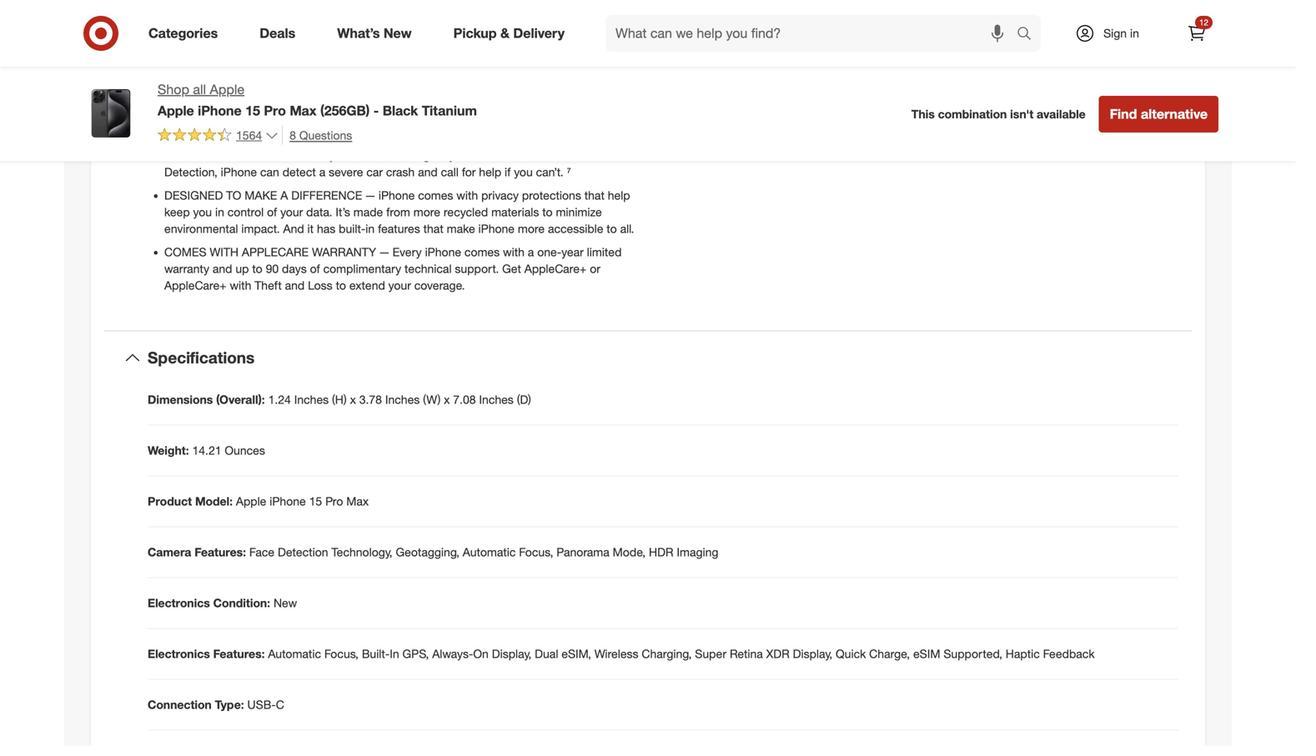 Task type: locate. For each thing, give the bounding box(es) containing it.
connection
[[676, 35, 737, 49], [148, 698, 212, 712]]

0 vertical spatial electronics
[[148, 596, 210, 610]]

times
[[815, 35, 843, 49]]

1 horizontal spatial available
[[1037, 107, 1086, 121]]

iphone
[[1028, 18, 1064, 33], [759, 68, 796, 83], [344, 75, 381, 89], [198, 102, 242, 119], [221, 165, 257, 179], [378, 188, 415, 203], [478, 222, 515, 236], [425, 245, 461, 259], [270, 494, 306, 509]]

get inside the "pro connectivity — the new usb-c connector lets you charge your mac or ipad with the same cable you use to charge iphone 15 pro max. with usb 3, you get a huge leap in data transfer speeds. ⁴ and you can download files up to 2x faster using wi-fi 6e. ⁵"
[[538, 75, 555, 89]]

1 horizontal spatial more
[[518, 222, 545, 236]]

0 vertical spatial focus,
[[519, 545, 553, 560]]

severe inside the ⁵wi-fi 6e available in countries and regions where supported. ⁶service is included for free for two years with the activation of any iphone 15 model. connection and response times vary based on location, site conditions, and other factors. see support.apple.com/kb/ht213885 for more information. ⁷iphone 15 and iphone 15 pro can detect a severe car crash and call for help. requires a cellular connection or wi-fi calling.
[[905, 68, 939, 83]]

apple for model:
[[236, 494, 266, 509]]

you're
[[476, 115, 506, 129]]

0 horizontal spatial help
[[164, 131, 187, 146]]

sign in
[[1103, 26, 1139, 40]]

in
[[390, 647, 399, 661]]

track
[[483, 1, 509, 16]]

electronics condition: new
[[148, 596, 297, 610]]

1 vertical spatial use
[[374, 148, 392, 163]]

x right the (h)
[[350, 392, 356, 407]]

8 questions
[[290, 128, 352, 142]]

1.24
[[268, 392, 291, 407]]

severe down information.
[[905, 68, 939, 83]]

data.
[[306, 205, 332, 219]]

car left -
[[354, 115, 371, 129]]

use inside the "pro connectivity — the new usb-c connector lets you charge your mac or ipad with the same cable you use to charge iphone 15 pro max. with usb 3, you get a huge leap in data transfer speeds. ⁴ and you can download files up to 2x faster using wi-fi 6e. ⁵"
[[270, 75, 288, 89]]

applecare+ down one- at the left of page
[[524, 262, 587, 276]]

vital safety features — if your car breaks down when you're off the grid, you can get help with roadside assistance via satellite. ⁶ and if you need emergency services and you don't have cell service or wi-fi, you can use emergency sos via satellite. ⁶ with crash detection, iphone can detect a severe car crash and call for help if you can't. ⁷
[[164, 115, 635, 179]]

with up ⁷
[[557, 148, 580, 163]]

your down a
[[280, 205, 303, 219]]

1 horizontal spatial ⁶
[[549, 148, 554, 163]]

a down fi,
[[319, 165, 325, 179]]

more down materials
[[518, 222, 545, 236]]

this
[[911, 107, 935, 121]]

0 vertical spatial via
[[328, 131, 342, 146]]

voice
[[441, 18, 469, 33]]

90
[[266, 262, 279, 276]]

in inside the ⁵wi-fi 6e available in countries and regions where supported. ⁶service is included for free for two years with the activation of any iphone 15 model. connection and response times vary based on location, site conditions, and other factors. see support.apple.com/kb/ht213885 for more information. ⁷iphone 15 and iphone 15 pro can detect a severe car crash and call for help. requires a cellular connection or wi-fi calling.
[[776, 1, 785, 16]]

0 horizontal spatial comes
[[418, 188, 453, 203]]

don't
[[164, 148, 190, 163]]

a right requires
[[1133, 68, 1139, 83]]

pro up 'calling.'
[[815, 68, 833, 83]]

1 horizontal spatial crash
[[962, 68, 991, 83]]

—
[[353, 1, 362, 16], [279, 58, 289, 73], [305, 115, 315, 129], [365, 188, 375, 203], [379, 245, 389, 259]]

detect down fi,
[[282, 165, 316, 179]]

make
[[447, 222, 475, 236]]

and up "emergency"
[[399, 131, 420, 146]]

iphone down cell
[[221, 165, 257, 179]]

camera
[[148, 545, 191, 560]]

1 vertical spatial available
[[1037, 107, 1086, 121]]

1 horizontal spatial severe
[[905, 68, 939, 83]]

max inside shop all apple apple iphone 15 pro max (256gb) - black titanium
[[290, 102, 317, 119]]

focus, left built-
[[324, 647, 359, 661]]

0 vertical spatial more
[[869, 51, 896, 66]]

1 horizontal spatial get
[[616, 115, 633, 129]]

1 vertical spatial severe
[[329, 165, 363, 179]]

applecare+ down warranty
[[164, 278, 226, 293]]

have
[[193, 148, 218, 163]]

focus,
[[519, 545, 553, 560], [324, 647, 359, 661]]

0 vertical spatial severe
[[905, 68, 939, 83]]

— inside comes with applecare warranty — every iphone comes with a one-year limited warranty and up to 90 days of complimentary technical support. get applecare+ or applecare+ with theft and loss to extend your coverage.
[[379, 245, 389, 259]]

requires
[[1083, 68, 1129, 83]]

can up 'calling.'
[[836, 68, 855, 83]]

1 vertical spatial new
[[274, 596, 297, 610]]

2 horizontal spatial of
[[993, 18, 1003, 33]]

connection down ⁶service
[[676, 35, 737, 49]]

emergency
[[484, 131, 543, 146]]

factors.
[[1106, 35, 1145, 49]]

0 horizontal spatial of
[[267, 205, 277, 219]]

1 vertical spatial electronics
[[148, 647, 210, 661]]

usb
[[476, 75, 500, 89]]

1 horizontal spatial applecare+
[[524, 262, 587, 276]]

and
[[840, 1, 860, 16], [563, 18, 583, 33], [740, 35, 760, 49], [1053, 35, 1073, 49], [226, 35, 245, 49], [736, 68, 756, 83], [994, 68, 1014, 83], [593, 131, 613, 146], [418, 165, 438, 179], [213, 262, 232, 276], [285, 278, 305, 293]]

like
[[305, 18, 322, 33]]

connectivity
[[192, 58, 276, 73]]

that left make
[[423, 222, 443, 236]]

apple down connectivity
[[210, 81, 244, 98]]

1 vertical spatial satellite.
[[503, 148, 546, 163]]

leap
[[597, 75, 619, 89]]

with inside the ⁵wi-fi 6e available in countries and regions where supported. ⁶service is included for free for two years with the activation of any iphone 15 model. connection and response times vary based on location, site conditions, and other factors. see support.apple.com/kb/ht213885 for more information. ⁷iphone 15 and iphone 15 pro can detect a severe car crash and call for help. requires a cellular connection or wi-fi calling.
[[895, 18, 916, 33]]

it's
[[336, 205, 350, 219]]

2 vertical spatial more
[[518, 222, 545, 236]]

a inside vital safety features — if your car breaks down when you're off the grid, you can get help with roadside assistance via satellite. ⁶ and if you need emergency services and you don't have cell service or wi-fi, you can use emergency sos via satellite. ⁶ with crash detection, iphone can detect a severe car crash and call for help if you can't. ⁷
[[319, 165, 325, 179]]

1 vertical spatial applecare+
[[164, 278, 226, 293]]

a left fast at the top
[[451, 1, 457, 16]]

0 horizontal spatial inches
[[294, 392, 329, 407]]

0 vertical spatial with
[[449, 75, 473, 89]]

with up 2x
[[449, 75, 473, 89]]

to
[[226, 188, 241, 203]]

you up hold
[[251, 18, 270, 33]]

deals link
[[245, 15, 316, 52]]

0 vertical spatial of
[[993, 18, 1003, 33]]

sos
[[458, 148, 482, 163]]

for up response
[[783, 18, 797, 33]]

in up the environmental at the left of page
[[215, 205, 224, 219]]

0 horizontal spatial charge
[[305, 75, 341, 89]]

0 vertical spatial use
[[270, 75, 288, 89]]

available down help.
[[1037, 107, 1086, 121]]

comes for more
[[418, 188, 453, 203]]

pro inside shop all apple apple iphone 15 pro max (256gb) - black titanium
[[264, 102, 286, 119]]

0 vertical spatial crash
[[962, 68, 991, 83]]

2 display, from the left
[[793, 647, 832, 661]]

wi- inside vital safety features — if your car breaks down when you're off the grid, you can get help with roadside assistance via satellite. ⁶ and if you need emergency services and you don't have cell service or wi-fi, you can use emergency sos via satellite. ⁶ with crash detection, iphone can detect a severe car crash and call for help if you can't. ⁷
[[297, 148, 315, 163]]

0 vertical spatial applecare+
[[524, 262, 587, 276]]

wi- inside the "pro connectivity — the new usb-c connector lets you charge your mac or ipad with the same cable you use to charge iphone 15 pro max. with usb 3, you get a huge leap in data transfer speeds. ⁴ and you can download files up to 2x faster using wi-fi 6e. ⁵"
[[543, 91, 561, 106]]

1 horizontal spatial wi-
[[543, 91, 561, 106]]

and down "emergency"
[[418, 165, 438, 179]]

0 vertical spatial available
[[728, 1, 773, 16]]

the up data
[[164, 75, 181, 89]]

fi left 6e.
[[561, 91, 570, 106]]

display, right xdr
[[793, 647, 832, 661]]

1 vertical spatial that
[[423, 222, 443, 236]]

severe inside vital safety features — if your car breaks down when you're off the grid, you can get help with roadside assistance via satellite. ⁶ and if you need emergency services and you don't have cell service or wi-fi, you can use emergency sos via satellite. ⁶ with crash detection, iphone can detect a severe car crash and call for help if you can't. ⁷
[[329, 165, 363, 179]]

and inside the "pro connectivity — the new usb-c connector lets you charge your mac or ipad with the same cable you use to charge iphone 15 pro max. with usb 3, you get a huge leap in data transfer speeds. ⁴ and you can download files up to 2x faster using wi-fi 6e. ⁵"
[[286, 91, 307, 106]]

1 vertical spatial max
[[346, 494, 369, 509]]

your inside designed to make a difference — iphone comes with privacy protections that help keep you in control of your data. it's made from more recycled materials to minimize environmental impact. and it has built-in features that make iphone more accessible to all.
[[280, 205, 303, 219]]

2 electronics from the top
[[148, 647, 210, 661]]

your inside vital safety features — if your car breaks down when you're off the grid, you can get help with roadside assistance via satellite. ⁶ and if you need emergency services and you don't have cell service or wi-fi, you can use emergency sos via satellite. ⁶ with crash detection, iphone can detect a severe car crash and call for help if you can't. ⁷
[[328, 115, 351, 129]]

severe up difference
[[329, 165, 363, 179]]

0 horizontal spatial connection
[[148, 698, 212, 712]]

protections
[[522, 188, 581, 203]]

iphone up detection
[[270, 494, 306, 509]]

information.
[[900, 51, 961, 66]]

the
[[919, 18, 936, 33], [209, 18, 225, 33], [326, 35, 343, 49], [164, 75, 181, 89], [526, 115, 543, 129]]

same
[[184, 75, 213, 89]]

display, right on
[[492, 647, 531, 661]]

camera,
[[394, 18, 438, 33]]

can inside the "pro connectivity — the new usb-c connector lets you charge your mac or ipad with the same cable you use to charge iphone 15 pro max. with usb 3, you get a huge leap in data transfer speeds. ⁴ and you can download files up to 2x faster using wi-fi 6e. ⁵"
[[332, 91, 351, 106]]

What can we help you find? suggestions appear below search field
[[606, 15, 1021, 52]]

15 inside shop all apple apple iphone 15 pro max (256gb) - black titanium
[[245, 102, 260, 119]]

the
[[292, 58, 311, 73]]

focus, left panorama
[[519, 545, 553, 560]]

automatic right geotagging,
[[463, 545, 516, 560]]

electronics up 'connection type: usb-c'
[[148, 647, 210, 661]]

included
[[735, 18, 780, 33]]

you
[[251, 18, 270, 33], [458, 58, 477, 73], [248, 75, 266, 89], [516, 75, 535, 89], [310, 91, 329, 106], [572, 115, 591, 129], [433, 131, 451, 146], [616, 131, 635, 146], [329, 148, 348, 163], [514, 165, 533, 179], [193, 205, 212, 219]]

you inside the customizable action button — action button is a fast track to your favorite feature. just set the one you want, like silent mode, camera, voice memo, shortcut, and more. then press and hold to launch the action.
[[251, 18, 270, 33]]

usb- inside the "pro connectivity — the new usb-c connector lets you charge your mac or ipad with the same cable you use to charge iphone 15 pro max. with usb 3, you get a huge leap in data transfer speeds. ⁴ and you can download files up to 2x faster using wi-fi 6e. ⁵"
[[340, 58, 368, 73]]

0 horizontal spatial display,
[[492, 647, 531, 661]]

for
[[783, 18, 797, 33], [824, 18, 838, 33], [852, 51, 866, 66], [1038, 68, 1052, 83], [462, 165, 476, 179]]

charge down 'new'
[[305, 75, 341, 89]]

up
[[433, 91, 446, 106], [235, 262, 249, 276]]

satellite. down breaks
[[346, 131, 388, 146]]

new
[[315, 58, 336, 73]]

iphone inside shop all apple apple iphone 15 pro max (256gb) - black titanium
[[198, 102, 242, 119]]

of inside designed to make a difference — iphone comes with privacy protections that help keep you in control of your data. it's made from more recycled materials to minimize environmental impact. and it has built-in features that make iphone more accessible to all.
[[267, 205, 277, 219]]

1 vertical spatial usb-
[[247, 698, 276, 712]]

detect
[[858, 68, 892, 83], [282, 165, 316, 179]]

available inside the ⁵wi-fi 6e available in countries and regions where supported. ⁶service is included for free for two years with the activation of any iphone 15 model. connection and response times vary based on location, site conditions, and other factors. see support.apple.com/kb/ht213885 for more information. ⁷iphone 15 and iphone 15 pro can detect a severe car crash and call for help. requires a cellular connection or wi-fi calling.
[[728, 1, 773, 16]]

your left mac
[[519, 58, 542, 73]]

that up minimize
[[584, 188, 605, 203]]

if
[[423, 131, 429, 146], [505, 165, 511, 179]]

that
[[584, 188, 605, 203], [423, 222, 443, 236]]

technical
[[405, 262, 452, 276]]

in right leap
[[623, 75, 632, 89]]

1 horizontal spatial use
[[374, 148, 392, 163]]

action
[[366, 1, 399, 16]]

of down make
[[267, 205, 277, 219]]

help.
[[1055, 68, 1080, 83]]

1564 link
[[158, 126, 279, 146]]

1 vertical spatial of
[[267, 205, 277, 219]]

vital
[[164, 115, 194, 129]]

for inside vital safety features — if your car breaks down when you're off the grid, you can get help with roadside assistance via satellite. ⁶ and if you need emergency services and you don't have cell service or wi-fi, you can use emergency sos via satellite. ⁶ with crash detection, iphone can detect a severe car crash and call for help if you can't. ⁷
[[462, 165, 476, 179]]

sign
[[1103, 26, 1127, 40]]

geotagging,
[[396, 545, 459, 560]]

of left the any
[[993, 18, 1003, 33]]

comes for get
[[464, 245, 500, 259]]

0 vertical spatial if
[[423, 131, 429, 146]]

1 vertical spatial automatic
[[268, 647, 321, 661]]

can right fi,
[[351, 148, 370, 163]]

recycled
[[444, 205, 488, 219]]

1 horizontal spatial comes
[[464, 245, 500, 259]]

the inside the "pro connectivity — the new usb-c connector lets you charge your mac or ipad with the same cable you use to charge iphone 15 pro max. with usb 3, you get a huge leap in data transfer speeds. ⁴ and you can download files up to 2x faster using wi-fi 6e. ⁵"
[[164, 75, 181, 89]]

0 horizontal spatial fi
[[561, 91, 570, 106]]

1 inches from the left
[[294, 392, 329, 407]]

1 vertical spatial call
[[441, 165, 459, 179]]

1 horizontal spatial c
[[368, 58, 377, 73]]

2 horizontal spatial more
[[869, 51, 896, 66]]

this combination isn't available
[[911, 107, 1086, 121]]

available for isn't
[[1037, 107, 1086, 121]]

0 vertical spatial comes
[[418, 188, 453, 203]]

supported.
[[940, 1, 997, 16]]

or down "limited"
[[590, 262, 600, 276]]

your inside the customizable action button — action button is a fast track to your favorite feature. just set the one you want, like silent mode, camera, voice memo, shortcut, and more. then press and hold to launch the action.
[[526, 1, 549, 16]]

15 up download on the left
[[384, 75, 397, 89]]

of inside comes with applecare warranty — every iphone comes with a one-year limited warranty and up to 90 days of complimentary technical support. get applecare+ or applecare+ with theft and loss to extend your coverage.
[[310, 262, 320, 276]]

comes up support.
[[464, 245, 500, 259]]

iphone up download on the left
[[344, 75, 381, 89]]

can't.
[[536, 165, 564, 179]]

inches left (w)
[[385, 392, 420, 407]]

0 vertical spatial ⁶
[[391, 131, 396, 146]]

0 vertical spatial automatic
[[463, 545, 516, 560]]

mode,
[[613, 545, 646, 560]]

1 vertical spatial get
[[616, 115, 633, 129]]

severe
[[905, 68, 939, 83], [329, 165, 363, 179]]

8 questions link
[[282, 126, 352, 145]]

you up speeds.
[[248, 75, 266, 89]]

weight: 14.21 ounces
[[148, 443, 265, 458]]

and up connection
[[736, 68, 756, 83]]

up down with
[[235, 262, 249, 276]]

more down based
[[869, 51, 896, 66]]

1 horizontal spatial detect
[[858, 68, 892, 83]]

0 horizontal spatial detect
[[282, 165, 316, 179]]

0 horizontal spatial call
[[441, 165, 459, 179]]

with
[[895, 18, 916, 33], [611, 58, 633, 73], [190, 131, 212, 146], [456, 188, 478, 203], [503, 245, 525, 259], [230, 278, 251, 293]]

with up leap
[[611, 58, 633, 73]]

pro up technology,
[[325, 494, 343, 509]]

1 horizontal spatial usb-
[[340, 58, 368, 73]]

automatic down condition:
[[268, 647, 321, 661]]

0 horizontal spatial applecare+
[[164, 278, 226, 293]]

0 vertical spatial usb-
[[340, 58, 368, 73]]

to down the
[[292, 75, 302, 89]]

warranty
[[312, 245, 376, 259]]

comes inside comes with applecare warranty — every iphone comes with a one-year limited warranty and up to 90 days of complimentary technical support. get applecare+ or applecare+ with theft and loss to extend your coverage.
[[464, 245, 500, 259]]

help inside designed to make a difference — iphone comes with privacy protections that help keep you in control of your data. it's made from more recycled materials to minimize environmental impact. and it has built-in features that make iphone more accessible to all.
[[608, 188, 630, 203]]

can left -
[[332, 91, 351, 106]]

type:
[[215, 698, 244, 712]]

ounces
[[225, 443, 265, 458]]

available for 6e
[[728, 1, 773, 16]]

inches left (d) at the bottom of page
[[479, 392, 514, 407]]

comes
[[418, 188, 453, 203], [464, 245, 500, 259]]

electronics down camera
[[148, 596, 210, 610]]

1 vertical spatial crash
[[386, 165, 415, 179]]

iphone inside vital safety features — if your car breaks down when you're off the grid, you can get help with roadside assistance via satellite. ⁶ and if you need emergency services and you don't have cell service or wi-fi, you can use emergency sos via satellite. ⁶ with crash detection, iphone can detect a severe car crash and call for help if you can't. ⁷
[[221, 165, 257, 179]]

wi- up grid,
[[543, 91, 561, 106]]

feedback
[[1043, 647, 1095, 661]]

is
[[439, 1, 448, 16], [723, 18, 732, 33]]

0 horizontal spatial crash
[[386, 165, 415, 179]]

wi- inside the ⁵wi-fi 6e available in countries and regions where supported. ⁶service is included for free for two years with the activation of any iphone 15 model. connection and response times vary based on location, site conditions, and other factors. see support.apple.com/kb/ht213885 for more information. ⁷iphone 15 and iphone 15 pro can detect a severe car crash and call for help. requires a cellular connection or wi-fi calling.
[[792, 85, 810, 99]]

2 vertical spatial car
[[366, 165, 383, 179]]

1 electronics from the top
[[148, 596, 210, 610]]

you up using
[[516, 75, 535, 89]]

inches left the (h)
[[294, 392, 329, 407]]

a inside the customizable action button — action button is a fast track to your favorite feature. just set the one you want, like silent mode, camera, voice memo, shortcut, and more. then press and hold to launch the action.
[[451, 1, 457, 16]]

1 horizontal spatial up
[[433, 91, 446, 106]]

0 vertical spatial call
[[1017, 68, 1034, 83]]

and down conditions,
[[994, 68, 1014, 83]]

titanium
[[422, 102, 477, 119]]

your inside comes with applecare warranty — every iphone comes with a one-year limited warranty and up to 90 days of complimentary technical support. get applecare+ or applecare+ with theft and loss to extend your coverage.
[[388, 278, 411, 293]]

1 horizontal spatial that
[[584, 188, 605, 203]]

0 horizontal spatial get
[[538, 75, 555, 89]]

is inside the ⁵wi-fi 6e available in countries and regions where supported. ⁶service is included for free for two years with the activation of any iphone 15 model. connection and response times vary based on location, site conditions, and other factors. see support.apple.com/kb/ht213885 for more information. ⁷iphone 15 and iphone 15 pro can detect a severe car crash and call for help. requires a cellular connection or wi-fi calling.
[[723, 18, 732, 33]]

countries
[[788, 1, 837, 16]]

1 vertical spatial connection
[[148, 698, 212, 712]]

materials
[[491, 205, 539, 219]]

0 vertical spatial detect
[[858, 68, 892, 83]]

1 horizontal spatial help
[[479, 165, 501, 179]]

help up privacy
[[479, 165, 501, 179]]

0 horizontal spatial x
[[350, 392, 356, 407]]

what's new link
[[323, 15, 433, 52]]

the inside vital safety features — if your car breaks down when you're off the grid, you can get help with roadside assistance via satellite. ⁶ and if you need emergency services and you don't have cell service or wi-fi, you can use emergency sos via satellite. ⁶ with crash detection, iphone can detect a severe car crash and call for help if you can't. ⁷
[[526, 115, 543, 129]]

pickup & delivery link
[[439, 15, 585, 52]]

1 vertical spatial features:
[[213, 647, 265, 661]]

you up services
[[572, 115, 591, 129]]

0 vertical spatial get
[[538, 75, 555, 89]]

usb- down 'action.'
[[340, 58, 368, 73]]

iphone inside comes with applecare warranty — every iphone comes with a one-year limited warranty and up to 90 days of complimentary technical support. get applecare+ or applecare+ with theft and loss to extend your coverage.
[[425, 245, 461, 259]]

all.
[[620, 222, 634, 236]]

— up made
[[365, 188, 375, 203]]

1 horizontal spatial of
[[310, 262, 320, 276]]

and up crash
[[593, 131, 613, 146]]

— inside the "pro connectivity — the new usb-c connector lets you charge your mac or ipad with the same cable you use to charge iphone 15 pro max. with usb 3, you get a huge leap in data transfer speeds. ⁴ and you can download files up to 2x faster using wi-fi 6e. ⁵"
[[279, 58, 289, 73]]

2 vertical spatial apple
[[236, 494, 266, 509]]

detect inside the ⁵wi-fi 6e available in countries and regions where supported. ⁶service is included for free for two years with the activation of any iphone 15 model. connection and response times vary based on location, site conditions, and other factors. see support.apple.com/kb/ht213885 for more information. ⁷iphone 15 and iphone 15 pro can detect a severe car crash and call for help. requires a cellular connection or wi-fi calling.
[[858, 68, 892, 83]]

regions
[[863, 1, 902, 16]]

or inside comes with applecare warranty — every iphone comes with a one-year limited warranty and up to 90 days of complimentary technical support. get applecare+ or applecare+ with theft and loss to extend your coverage.
[[590, 262, 600, 276]]

of inside the ⁵wi-fi 6e available in countries and regions where supported. ⁶service is included for free for two years with the activation of any iphone 15 model. connection and response times vary based on location, site conditions, and other factors. see support.apple.com/kb/ht213885 for more information. ⁷iphone 15 and iphone 15 pro can detect a severe car crash and call for help. requires a cellular connection or wi-fi calling.
[[993, 18, 1003, 33]]

with up have at the left of page
[[190, 131, 212, 146]]

2 vertical spatial and
[[283, 222, 304, 236]]

assistance
[[268, 131, 324, 146]]

cable
[[216, 75, 244, 89]]

usb- right type:
[[247, 698, 276, 712]]

0 horizontal spatial wi-
[[297, 148, 315, 163]]

one
[[229, 18, 248, 33]]

help up all.
[[608, 188, 630, 203]]

iphone down support.apple.com/kb/ht213885
[[759, 68, 796, 83]]

call inside the ⁵wi-fi 6e available in countries and regions where supported. ⁶service is included for free for two years with the activation of any iphone 15 model. connection and response times vary based on location, site conditions, and other factors. see support.apple.com/kb/ht213885 for more information. ⁷iphone 15 and iphone 15 pro can detect a severe car crash and call for help. requires a cellular connection or wi-fi calling.
[[1017, 68, 1034, 83]]

off
[[510, 115, 523, 129]]

extend
[[349, 278, 385, 293]]

comes inside designed to make a difference — iphone comes with privacy protections that help keep you in control of your data. it's made from more recycled materials to minimize environmental impact. and it has built-in features that make iphone more accessible to all.
[[418, 188, 453, 203]]

1 horizontal spatial is
[[723, 18, 732, 33]]

call down sos
[[441, 165, 459, 179]]

support.
[[455, 262, 499, 276]]

1 vertical spatial apple
[[158, 102, 194, 119]]

2 horizontal spatial wi-
[[792, 85, 810, 99]]

0 horizontal spatial new
[[274, 596, 297, 610]]

your inside the "pro connectivity — the new usb-c connector lets you charge your mac or ipad with the same cable you use to charge iphone 15 pro max. with usb 3, you get a huge leap in data transfer speeds. ⁴ and you can download files up to 2x faster using wi-fi 6e. ⁵"
[[519, 58, 542, 73]]

get
[[502, 262, 521, 276]]

⁶ down breaks
[[391, 131, 396, 146]]

then
[[164, 35, 191, 49]]

to left all.
[[607, 222, 617, 236]]

if up privacy
[[505, 165, 511, 179]]

of up loss
[[310, 262, 320, 276]]

you right fi,
[[329, 148, 348, 163]]

0 vertical spatial car
[[942, 68, 959, 83]]

pro
[[164, 58, 189, 73]]

max left if
[[290, 102, 317, 119]]

you left can't.
[[514, 165, 533, 179]]

1 vertical spatial comes
[[464, 245, 500, 259]]

2 x from the left
[[444, 392, 450, 407]]

1 horizontal spatial via
[[485, 148, 500, 163]]

2 horizontal spatial inches
[[479, 392, 514, 407]]

1 vertical spatial help
[[479, 165, 501, 179]]

0 horizontal spatial usb-
[[247, 698, 276, 712]]

— up the mode,
[[353, 1, 362, 16]]

0 horizontal spatial satellite.
[[346, 131, 388, 146]]

0 vertical spatial max
[[290, 102, 317, 119]]

pro
[[815, 68, 833, 83], [400, 75, 418, 89], [264, 102, 286, 119], [325, 494, 343, 509]]

you up if
[[310, 91, 329, 106]]

more right from
[[413, 205, 440, 219]]

use up ⁴
[[270, 75, 288, 89]]

search button
[[1009, 15, 1049, 55]]

0 vertical spatial connection
[[676, 35, 737, 49]]

your
[[526, 1, 549, 16], [519, 58, 542, 73], [328, 115, 351, 129], [280, 205, 303, 219], [388, 278, 411, 293]]

0 horizontal spatial use
[[270, 75, 288, 89]]



Task type: vqa. For each thing, say whether or not it's contained in the screenshot.
951-784-6430 link
no



Task type: describe. For each thing, give the bounding box(es) containing it.
up inside the "pro connectivity — the new usb-c connector lets you charge your mac or ipad with the same cable you use to charge iphone 15 pro max. with usb 3, you get a huge leap in data transfer speeds. ⁴ and you can download files up to 2x faster using wi-fi 6e. ⁵"
[[433, 91, 446, 106]]

more.
[[586, 18, 615, 33]]

— inside the customizable action button — action button is a fast track to your favorite feature. just set the one you want, like silent mode, camera, voice memo, shortcut, and more. then press and hold to launch the action.
[[353, 1, 362, 16]]

service
[[242, 148, 280, 163]]

electronics for electronics features: automatic focus, built-in gps, always-on display, dual esim, wireless charging, super retina xdr display, quick charge, esim supported, haptic feedback
[[148, 647, 210, 661]]

set
[[190, 18, 206, 33]]

and up the two
[[840, 1, 860, 16]]

1 vertical spatial if
[[505, 165, 511, 179]]

response
[[763, 35, 811, 49]]

gps,
[[402, 647, 429, 661]]

based
[[872, 35, 904, 49]]

activation
[[939, 18, 989, 33]]

days
[[282, 262, 307, 276]]

can down ⁵
[[594, 115, 613, 129]]

limited
[[587, 245, 622, 259]]

retina
[[730, 647, 763, 661]]

pro inside the ⁵wi-fi 6e available in countries and regions where supported. ⁶service is included for free for two years with the activation of any iphone 15 model. connection and response times vary based on location, site conditions, and other factors. see support.apple.com/kb/ht213885 for more information. ⁷iphone 15 and iphone 15 pro can detect a severe car crash and call for help. requires a cellular connection or wi-fi calling.
[[815, 68, 833, 83]]

pro inside the "pro connectivity — the new usb-c connector lets you charge your mac or ipad with the same cable you use to charge iphone 15 pro max. with usb 3, you get a huge leap in data transfer speeds. ⁴ and you can download files up to 2x faster using wi-fi 6e. ⁵"
[[400, 75, 418, 89]]

hold
[[249, 35, 271, 49]]

product
[[148, 494, 192, 509]]

designed
[[164, 188, 223, 203]]

electronics features: automatic focus, built-in gps, always-on display, dual esim, wireless charging, super retina xdr display, quick charge, esim supported, haptic feedback
[[148, 647, 1095, 661]]

0 horizontal spatial that
[[423, 222, 443, 236]]

coverage.
[[414, 278, 465, 293]]

and down included
[[740, 35, 760, 49]]

huge
[[568, 75, 594, 89]]

— inside vital safety features — if your car breaks down when you're off the grid, you can get help with roadside assistance via satellite. ⁶ and if you need emergency services and you don't have cell service or wi-fi, you can use emergency sos via satellite. ⁶ with crash detection, iphone can detect a severe car crash and call for help if you can't. ⁷
[[305, 115, 315, 129]]

&
[[500, 25, 510, 41]]

iphone inside the "pro connectivity — the new usb-c connector lets you charge your mac or ipad with the same cable you use to charge iphone 15 pro max. with usb 3, you get a huge leap in data transfer speeds. ⁴ and you can download files up to 2x faster using wi-fi 6e. ⁵"
[[344, 75, 381, 89]]

1 vertical spatial c
[[276, 698, 284, 712]]

2 inches from the left
[[385, 392, 420, 407]]

car inside the ⁵wi-fi 6e available in countries and regions where supported. ⁶service is included for free for two years with the activation of any iphone 15 model. connection and response times vary based on location, site conditions, and other factors. see support.apple.com/kb/ht213885 for more information. ⁷iphone 15 and iphone 15 pro can detect a severe car crash and call for help. requires a cellular connection or wi-fi calling.
[[942, 68, 959, 83]]

the down the silent
[[326, 35, 343, 49]]

pro connectivity — the new usb-c connector lets you charge your mac or ipad with the same cable you use to charge iphone 15 pro max. with usb 3, you get a huge leap in data transfer speeds. ⁴ and you can download files up to 2x faster using wi-fi 6e. ⁵
[[164, 58, 633, 106]]

face
[[249, 545, 274, 560]]

every
[[393, 245, 422, 259]]

crash inside vital safety features — if your car breaks down when you're off the grid, you can get help with roadside assistance via satellite. ⁶ and if you need emergency services and you don't have cell service or wi-fi, you can use emergency sos via satellite. ⁶ with crash detection, iphone can detect a severe car crash and call for help if you can't. ⁷
[[386, 165, 415, 179]]

2 horizontal spatial fi
[[810, 85, 819, 99]]

new inside what's new link
[[384, 25, 412, 41]]

0 vertical spatial that
[[584, 188, 605, 203]]

a inside the "pro connectivity — the new usb-c connector lets you charge your mac or ipad with the same cable you use to charge iphone 15 pro max. with usb 3, you get a huge leap in data transfer speeds. ⁴ and you can download files up to 2x faster using wi-fi 6e. ⁵"
[[558, 75, 565, 89]]

in inside the "pro connectivity — the new usb-c connector lets you charge your mac or ipad with the same cable you use to charge iphone 15 pro max. with usb 3, you get a huge leap in data transfer speeds. ⁴ and you can download files up to 2x faster using wi-fi 6e. ⁵"
[[623, 75, 632, 89]]

is inside the customizable action button — action button is a fast track to your favorite feature. just set the one you want, like silent mode, camera, voice memo, shortcut, and more. then press and hold to launch the action.
[[439, 1, 448, 16]]

haptic
[[1006, 647, 1040, 661]]

button
[[402, 1, 436, 16]]

iphone down materials
[[478, 222, 515, 236]]

15 up detection
[[309, 494, 322, 509]]

up inside comes with applecare warranty — every iphone comes with a one-year limited warranty and up to 90 days of complimentary technical support. get applecare+ or applecare+ with theft and loss to extend your coverage.
[[235, 262, 249, 276]]

speeds.
[[234, 91, 275, 106]]

or inside the "pro connectivity — the new usb-c connector lets you charge your mac or ipad with the same cable you use to charge iphone 15 pro max. with usb 3, you get a huge leap in data transfer speeds. ⁴ and you can download files up to 2x faster using wi-fi 6e. ⁵"
[[571, 58, 581, 73]]

find alternative
[[1110, 106, 1208, 122]]

super
[[695, 647, 726, 661]]

you down down
[[433, 131, 451, 146]]

a inside comes with applecare warranty — every iphone comes with a one-year limited warranty and up to 90 days of complimentary technical support. get applecare+ or applecare+ with theft and loss to extend your coverage.
[[528, 245, 534, 259]]

and down favorite in the top of the page
[[563, 18, 583, 33]]

with inside vital safety features — if your car breaks down when you're off the grid, you can get help with roadside assistance via satellite. ⁶ and if you need emergency services and you don't have cell service or wi-fi, you can use emergency sos via satellite. ⁶ with crash detection, iphone can detect a severe car crash and call for help if you can't. ⁷
[[557, 148, 580, 163]]

15 inside the "pro connectivity — the new usb-c connector lets you charge your mac or ipad with the same cable you use to charge iphone 15 pro max. with usb 3, you get a huge leap in data transfer speeds. ⁴ and you can download files up to 2x faster using wi-fi 6e. ⁵"
[[384, 75, 397, 89]]

you right lets
[[458, 58, 477, 73]]

fi inside the "pro connectivity — the new usb-c connector lets you charge your mac or ipad with the same cable you use to charge iphone 15 pro max. with usb 3, you get a huge leap in data transfer speeds. ⁴ and you can download files up to 2x faster using wi-fi 6e. ⁵"
[[561, 91, 570, 106]]

fi,
[[315, 148, 326, 163]]

what's
[[337, 25, 380, 41]]

0 horizontal spatial via
[[328, 131, 342, 146]]

iphone up from
[[378, 188, 415, 203]]

for left help.
[[1038, 68, 1052, 83]]

what's new
[[337, 25, 412, 41]]

-
[[373, 102, 379, 119]]

1 horizontal spatial satellite.
[[503, 148, 546, 163]]

6e
[[711, 1, 724, 16]]

detect inside vital safety features — if your car breaks down when you're off the grid, you can get help with roadside assistance via satellite. ⁶ and if you need emergency services and you don't have cell service or wi-fi, you can use emergency sos via satellite. ⁶ with crash detection, iphone can detect a severe car crash and call for help if you can't. ⁷
[[282, 165, 316, 179]]

shop all apple apple iphone 15 pro max (256gb) - black titanium
[[158, 81, 477, 119]]

lets
[[436, 58, 455, 73]]

feature.
[[593, 1, 633, 16]]

difference
[[291, 188, 362, 203]]

support.apple.com/kb/ht213885
[[676, 51, 849, 66]]

1 horizontal spatial automatic
[[463, 545, 516, 560]]

1 horizontal spatial charge
[[480, 58, 516, 73]]

can inside the ⁵wi-fi 6e available in countries and regions where supported. ⁶service is included for free for two years with the activation of any iphone 15 model. connection and response times vary based on location, site conditions, and other factors. see support.apple.com/kb/ht213885 for more information. ⁷iphone 15 and iphone 15 pro can detect a severe car crash and call for help. requires a cellular connection or wi-fi calling.
[[836, 68, 855, 83]]

crash inside the ⁵wi-fi 6e available in countries and regions where supported. ⁶service is included for free for two years with the activation of any iphone 15 model. connection and response times vary based on location, site conditions, and other factors. see support.apple.com/kb/ht213885 for more information. ⁷iphone 15 and iphone 15 pro can detect a severe car crash and call for help. requires a cellular connection or wi-fi calling.
[[962, 68, 991, 83]]

with inside the "pro connectivity — the new usb-c connector lets you charge your mac or ipad with the same cable you use to charge iphone 15 pro max. with usb 3, you get a huge leap in data transfer speeds. ⁴ and you can download files up to 2x faster using wi-fi 6e. ⁵"
[[449, 75, 473, 89]]

or inside vital safety features — if your car breaks down when you're off the grid, you can get help with roadside assistance via satellite. ⁶ and if you need emergency services and you don't have cell service or wi-fi, you can use emergency sos via satellite. ⁶ with crash detection, iphone can detect a severe car crash and call for help if you can't. ⁷
[[283, 148, 294, 163]]

1 vertical spatial charge
[[305, 75, 341, 89]]

features
[[378, 222, 420, 236]]

and left other on the right of the page
[[1053, 35, 1073, 49]]

complimentary
[[323, 262, 401, 276]]

1 display, from the left
[[492, 647, 531, 661]]

to right track
[[512, 1, 523, 16]]

12
[[1199, 17, 1208, 28]]

using
[[512, 91, 540, 106]]

and down one
[[226, 35, 245, 49]]

imaging
[[677, 545, 718, 560]]

0 vertical spatial satellite.
[[346, 131, 388, 146]]

and down days
[[285, 278, 305, 293]]

the down customizable
[[209, 18, 225, 33]]

15 up other on the right of the page
[[1067, 18, 1080, 33]]

mac
[[545, 58, 568, 73]]

and inside designed to make a difference — iphone comes with privacy protections that help keep you in control of your data. it's made from more recycled materials to minimize environmental impact. and it has built-in features that make iphone more accessible to all.
[[283, 222, 304, 236]]

action.
[[346, 35, 381, 49]]

camera features: face detection technology, geotagging, automatic focus, panorama mode, hdr imaging
[[148, 545, 718, 560]]

— inside designed to make a difference — iphone comes with privacy protections that help keep you in control of your data. it's made from more recycled materials to minimize environmental impact. and it has built-in features that make iphone more accessible to all.
[[365, 188, 375, 203]]

files
[[409, 91, 430, 106]]

to left 2x
[[450, 91, 460, 106]]

8
[[290, 128, 296, 142]]

electronics for electronics condition: new
[[148, 596, 210, 610]]

the inside the ⁵wi-fi 6e available in countries and regions where supported. ⁶service is included for free for two years with the activation of any iphone 15 model. connection and response times vary based on location, site conditions, and other factors. see support.apple.com/kb/ht213885 for more information. ⁷iphone 15 and iphone 15 pro can detect a severe car crash and call for help. requires a cellular connection or wi-fi calling.
[[919, 18, 936, 33]]

1 horizontal spatial focus,
[[519, 545, 553, 560]]

to right loss
[[336, 278, 346, 293]]

xdr
[[766, 647, 790, 661]]

on
[[907, 35, 920, 49]]

to down the protections
[[542, 205, 553, 219]]

call inside vital safety features — if your car breaks down when you're off the grid, you can get help with roadside assistance via satellite. ⁶ and if you need emergency services and you don't have cell service or wi-fi, you can use emergency sos via satellite. ⁶ with crash detection, iphone can detect a severe car crash and call for help if you can't. ⁷
[[441, 165, 459, 179]]

1 vertical spatial focus,
[[324, 647, 359, 661]]

in right sign
[[1130, 26, 1139, 40]]

iphone up conditions,
[[1028, 18, 1064, 33]]

features: for electronics features:
[[213, 647, 265, 661]]

max.
[[421, 75, 446, 89]]

15 down response
[[799, 68, 812, 83]]

with up get
[[503, 245, 525, 259]]

1 x from the left
[[350, 392, 356, 407]]

to down want,
[[275, 35, 285, 49]]

1 horizontal spatial fi
[[698, 1, 707, 16]]

for up times
[[824, 18, 838, 33]]

with inside designed to make a difference — iphone comes with privacy protections that help keep you in control of your data. it's made from more recycled materials to minimize environmental impact. and it has built-in features that make iphone more accessible to all.
[[456, 188, 478, 203]]

favorite
[[552, 1, 590, 16]]

pickup & delivery
[[453, 25, 565, 41]]

make
[[245, 188, 277, 203]]

theft
[[255, 278, 282, 293]]

impact.
[[241, 222, 280, 236]]

with inside vital safety features — if your car breaks down when you're off the grid, you can get help with roadside assistance via satellite. ⁶ and if you need emergency services and you don't have cell service or wi-fi, you can use emergency sos via satellite. ⁶ with crash detection, iphone can detect a severe car crash and call for help if you can't. ⁷
[[190, 131, 212, 146]]

need
[[455, 131, 481, 146]]

connection
[[717, 85, 775, 99]]

accessible
[[548, 222, 603, 236]]

more inside the ⁵wi-fi 6e available in countries and regions where supported. ⁶service is included for free for two years with the activation of any iphone 15 model. connection and response times vary based on location, site conditions, and other factors. see support.apple.com/kb/ht213885 for more information. ⁷iphone 15 and iphone 15 pro can detect a severe car crash and call for help. requires a cellular connection or wi-fi calling.
[[869, 51, 896, 66]]

for down vary
[[852, 51, 866, 66]]

with left the theft
[[230, 278, 251, 293]]

or inside the ⁵wi-fi 6e available in countries and regions where supported. ⁶service is included for free for two years with the activation of any iphone 15 model. connection and response times vary based on location, site conditions, and other factors. see support.apple.com/kb/ht213885 for more information. ⁷iphone 15 and iphone 15 pro can detect a severe car crash and call for help. requires a cellular connection or wi-fi calling.
[[778, 85, 789, 99]]

and inside vital safety features — if your car breaks down when you're off the grid, you can get help with roadside assistance via satellite. ⁶ and if you need emergency services and you don't have cell service or wi-fi, you can use emergency sos via satellite. ⁶ with crash detection, iphone can detect a severe car crash and call for help if you can't. ⁷
[[399, 131, 420, 146]]

1 vertical spatial car
[[354, 115, 371, 129]]

get inside vital safety features — if your car breaks down when you're off the grid, you can get help with roadside assistance via satellite. ⁶ and if you need emergency services and you don't have cell service or wi-fi, you can use emergency sos via satellite. ⁶ with crash detection, iphone can detect a severe car crash and call for help if you can't. ⁷
[[616, 115, 633, 129]]

features: for camera features:
[[194, 545, 246, 560]]

0 horizontal spatial more
[[413, 205, 440, 219]]

use inside vital safety features — if your car breaks down when you're off the grid, you can get help with roadside assistance via satellite. ⁶ and if you need emergency services and you don't have cell service or wi-fi, you can use emergency sos via satellite. ⁶ with crash detection, iphone can detect a severe car crash and call for help if you can't. ⁷
[[374, 148, 392, 163]]

keep
[[164, 205, 190, 219]]

applecare
[[242, 245, 309, 259]]

with inside the "pro connectivity — the new usb-c connector lets you charge your mac or ipad with the same cable you use to charge iphone 15 pro max. with usb 3, you get a huge leap in data transfer speeds. ⁴ and you can download files up to 2x faster using wi-fi 6e. ⁵"
[[611, 58, 633, 73]]

memo,
[[473, 18, 508, 33]]

you inside designed to make a difference — iphone comes with privacy protections that help keep you in control of your data. it's made from more recycled materials to minimize environmental impact. and it has built-in features that make iphone more accessible to all.
[[193, 205, 212, 219]]

apple for all
[[210, 81, 244, 98]]

charging,
[[642, 647, 692, 661]]

mode,
[[358, 18, 391, 33]]

⁶service
[[676, 18, 720, 33]]

to left 90
[[252, 262, 262, 276]]

15 up connection
[[720, 68, 733, 83]]

other
[[1076, 35, 1103, 49]]

14.21
[[192, 443, 221, 458]]

and down with
[[213, 262, 232, 276]]

(256gb)
[[320, 102, 370, 119]]

supported,
[[944, 647, 1002, 661]]

press
[[194, 35, 223, 49]]

1 vertical spatial via
[[485, 148, 500, 163]]

from
[[386, 205, 410, 219]]

roadside
[[215, 131, 264, 146]]

can down service
[[260, 165, 279, 179]]

ipad
[[585, 58, 608, 73]]

technology,
[[331, 545, 392, 560]]

3,
[[503, 75, 513, 89]]

breaks
[[374, 115, 409, 129]]

with
[[210, 245, 239, 259]]

c inside the "pro connectivity — the new usb-c connector lets you charge your mac or ipad with the same cable you use to charge iphone 15 pro max. with usb 3, you get a huge leap in data transfer speeds. ⁴ and you can download files up to 2x faster using wi-fi 6e. ⁵"
[[368, 58, 377, 73]]

you right services
[[616, 131, 635, 146]]

connection inside the ⁵wi-fi 6e available in countries and regions where supported. ⁶service is included for free for two years with the activation of any iphone 15 model. connection and response times vary based on location, site conditions, and other factors. see support.apple.com/kb/ht213885 for more information. ⁷iphone 15 and iphone 15 pro can detect a severe car crash and call for help. requires a cellular connection or wi-fi calling.
[[676, 35, 737, 49]]

detection
[[278, 545, 328, 560]]

in down made
[[366, 222, 375, 236]]

down
[[412, 115, 441, 129]]

hdr
[[649, 545, 673, 560]]

image of apple iphone 15 pro max (256gb) - black titanium image
[[78, 80, 144, 147]]

0 vertical spatial help
[[164, 131, 187, 146]]

privacy
[[481, 188, 519, 203]]

want,
[[273, 18, 301, 33]]

connection type: usb-c
[[148, 698, 284, 712]]

1 horizontal spatial max
[[346, 494, 369, 509]]

a down based
[[895, 68, 901, 83]]

3 inches from the left
[[479, 392, 514, 407]]



